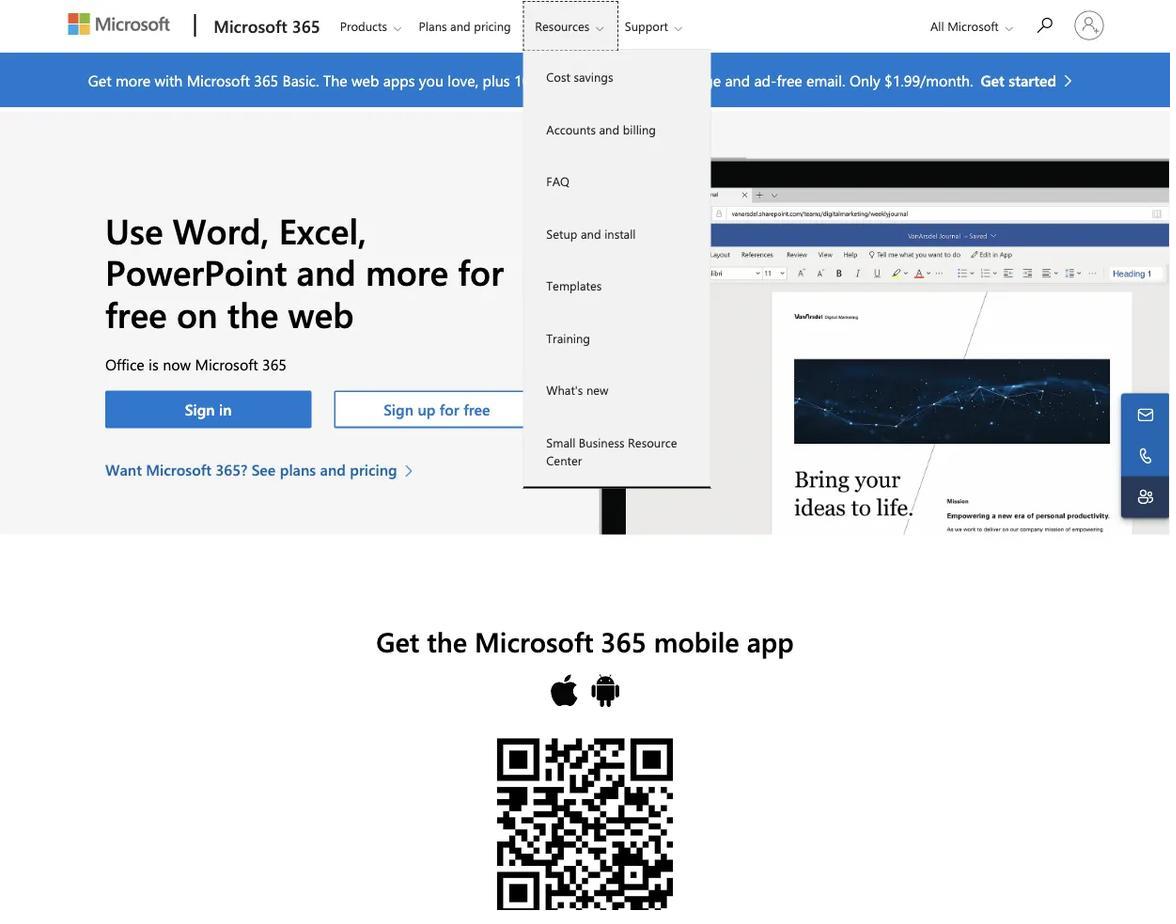 Task type: vqa. For each thing, say whether or not it's contained in the screenshot.
the bottommost Memories
no



Task type: locate. For each thing, give the bounding box(es) containing it.
1 vertical spatial free
[[105, 290, 167, 337]]

plans
[[280, 460, 316, 480]]

is
[[149, 354, 159, 375]]

microsoft up basic.
[[214, 15, 288, 37]]

1 horizontal spatial pricing
[[474, 18, 511, 34]]

1 vertical spatial pricing
[[350, 460, 398, 480]]

0 vertical spatial free
[[777, 70, 803, 90]]

0 horizontal spatial free
[[105, 290, 167, 337]]

small business resource center
[[547, 434, 678, 469]]

want microsoft 365? see plans and pricing
[[105, 460, 398, 480]]

more
[[116, 70, 151, 90], [366, 248, 449, 295]]

get the microsoft 365 mobile app
[[376, 622, 795, 659]]

0 horizontal spatial the
[[227, 290, 279, 337]]

free
[[777, 70, 803, 90], [105, 290, 167, 337], [464, 399, 491, 420]]

free up office
[[105, 290, 167, 337]]

get more with microsoft 365 basic. the web apps you love, plus 100 gb of secure cloud storage and ad-free email. only $1.99/month. get started
[[88, 70, 1057, 90]]

plans
[[419, 18, 447, 34]]

web
[[352, 70, 379, 90], [288, 290, 354, 337]]

0 horizontal spatial more
[[116, 70, 151, 90]]

accounts and billing
[[547, 121, 656, 137]]

accounts and billing link
[[524, 103, 710, 155]]

microsoft
[[214, 15, 288, 37], [948, 18, 1000, 34], [187, 70, 250, 90], [195, 354, 258, 375], [146, 460, 212, 480], [475, 622, 594, 659]]

use
[[105, 206, 163, 253]]

qr code to download the microsoft 365 mobile app image
[[491, 733, 680, 911]]

1 horizontal spatial the
[[427, 622, 467, 659]]

app
[[747, 622, 795, 659]]

savings
[[574, 69, 614, 85]]

up
[[418, 399, 436, 420]]

sign
[[185, 399, 215, 420], [384, 399, 414, 420]]

apps
[[383, 70, 415, 90]]

1 sign from the left
[[185, 399, 215, 420]]

sign in link
[[105, 391, 312, 429]]

0 horizontal spatial pricing
[[350, 460, 398, 480]]

365 left basic.
[[254, 70, 279, 90]]

see
[[252, 460, 276, 480]]

with
[[155, 70, 183, 90]]

new
[[587, 382, 609, 398]]

want
[[105, 460, 142, 480]]

only
[[850, 70, 881, 90]]

what's new
[[547, 382, 609, 398]]

0 vertical spatial for
[[458, 248, 504, 295]]

microsoft up android and apple logos in the bottom of the page
[[475, 622, 594, 659]]

2 sign from the left
[[384, 399, 414, 420]]

and
[[451, 18, 471, 34], [726, 70, 751, 90], [600, 121, 620, 137], [581, 225, 602, 242], [297, 248, 356, 295], [320, 460, 346, 480]]

get
[[88, 70, 112, 90], [981, 70, 1005, 90], [376, 622, 420, 659]]

sign up for free link
[[334, 391, 540, 429]]

small business resource center link
[[524, 416, 710, 487]]

2 vertical spatial free
[[464, 399, 491, 420]]

365
[[292, 15, 320, 37], [254, 70, 279, 90], [262, 354, 287, 375], [601, 622, 647, 659]]

sign for sign in
[[185, 399, 215, 420]]

faq link
[[524, 155, 710, 207]]

pricing right plans
[[350, 460, 398, 480]]

cost
[[547, 69, 571, 85]]

0 horizontal spatial sign
[[185, 399, 215, 420]]

2 horizontal spatial get
[[981, 70, 1005, 90]]

365?
[[216, 460, 248, 480]]

microsoft image
[[68, 13, 170, 35]]

products
[[340, 18, 388, 34]]

1 vertical spatial web
[[288, 290, 354, 337]]

microsoft right all
[[948, 18, 1000, 34]]

1 vertical spatial more
[[366, 248, 449, 295]]

sign in
[[185, 399, 232, 420]]

android and apple logos image
[[549, 673, 622, 710]]

word,
[[173, 206, 270, 253]]

all microsoft
[[931, 18, 1000, 34]]

all
[[931, 18, 945, 34]]

you
[[419, 70, 444, 90]]

a computer screen showing a resume being created in word on the web. image
[[585, 156, 1171, 534]]

cost savings
[[547, 69, 614, 85]]

sign left in
[[185, 399, 215, 420]]

0 vertical spatial web
[[352, 70, 379, 90]]

more inside use word, excel, powerpoint and more for free on the web
[[366, 248, 449, 295]]

pricing
[[474, 18, 511, 34], [350, 460, 398, 480]]

1 vertical spatial the
[[427, 622, 467, 659]]

excel,
[[279, 206, 367, 253]]

0 horizontal spatial get
[[88, 70, 112, 90]]

setup and install
[[547, 225, 636, 242]]

pricing up 'plus'
[[474, 18, 511, 34]]

web right the
[[352, 70, 379, 90]]

1 horizontal spatial get
[[376, 622, 420, 659]]

plans and pricing link
[[411, 1, 520, 46]]

1 horizontal spatial sign
[[384, 399, 414, 420]]

on
[[177, 290, 218, 337]]

center
[[547, 452, 582, 469]]

setup and install link
[[524, 207, 710, 260]]

microsoft 365
[[214, 15, 320, 37]]

web down excel,
[[288, 290, 354, 337]]

free right the 'up'
[[464, 399, 491, 420]]

cost savings link
[[524, 51, 710, 103]]

for
[[458, 248, 504, 295], [440, 399, 460, 420]]

the
[[227, 290, 279, 337], [427, 622, 467, 659]]

0 vertical spatial the
[[227, 290, 279, 337]]

cloud
[[631, 70, 667, 90]]

accounts
[[547, 121, 596, 137]]

sign left the 'up'
[[384, 399, 414, 420]]

1 horizontal spatial more
[[366, 248, 449, 295]]

None search field
[[1025, 3, 1067, 45]]

free left email.
[[777, 70, 803, 90]]

resources button
[[523, 1, 619, 51]]

plus
[[483, 70, 510, 90]]



Task type: describe. For each thing, give the bounding box(es) containing it.
microsoft up in
[[195, 354, 258, 375]]

office
[[105, 354, 145, 375]]

0 vertical spatial pricing
[[474, 18, 511, 34]]

billing
[[623, 121, 656, 137]]

support button
[[613, 1, 698, 51]]

$1.99/month.
[[885, 70, 974, 90]]

faq
[[547, 173, 570, 190]]

basic.
[[283, 70, 319, 90]]

for inside use word, excel, powerpoint and more for free on the web
[[458, 248, 504, 295]]

the inside use word, excel, powerpoint and more for free on the web
[[227, 290, 279, 337]]

want microsoft 365? see plans and pricing link
[[105, 459, 423, 481]]

powerpoint
[[105, 248, 287, 295]]

ad-
[[755, 70, 777, 90]]

365 up basic.
[[292, 15, 320, 37]]

storage
[[672, 70, 721, 90]]

free inside use word, excel, powerpoint and more for free on the web
[[105, 290, 167, 337]]

1 horizontal spatial free
[[464, 399, 491, 420]]

now
[[163, 354, 191, 375]]

1 vertical spatial for
[[440, 399, 460, 420]]

get for get more with microsoft 365 basic. the web apps you love, plus 100 gb of secure cloud storage and ad-free email. only $1.99/month. get started
[[88, 70, 112, 90]]

small
[[547, 434, 576, 451]]

mobile
[[654, 622, 740, 659]]

products button
[[328, 1, 417, 51]]

training link
[[524, 312, 710, 364]]

microsoft right 'with'
[[187, 70, 250, 90]]

what's new link
[[524, 364, 710, 416]]

get started link
[[981, 69, 1083, 91]]

training
[[547, 330, 591, 346]]

templates
[[547, 277, 602, 294]]

2 horizontal spatial free
[[777, 70, 803, 90]]

started
[[1009, 70, 1057, 90]]

templates link
[[524, 260, 710, 312]]

of
[[566, 70, 580, 90]]

install
[[605, 225, 636, 242]]

get for get the microsoft 365 mobile app
[[376, 622, 420, 659]]

microsoft left 365?
[[146, 460, 212, 480]]

gb
[[543, 70, 562, 90]]

the
[[323, 70, 348, 90]]

support
[[625, 18, 669, 34]]

all microsoft button
[[916, 1, 1019, 51]]

sign for sign up for free
[[384, 399, 414, 420]]

email.
[[807, 70, 846, 90]]

0 vertical spatial more
[[116, 70, 151, 90]]

office is now microsoft 365
[[105, 354, 287, 375]]

business
[[579, 434, 625, 451]]

365 up sign in link
[[262, 354, 287, 375]]

microsoft inside dropdown button
[[948, 18, 1000, 34]]

resource
[[628, 434, 678, 451]]

and inside use word, excel, powerpoint and more for free on the web
[[297, 248, 356, 295]]

365 up android and apple logos in the bottom of the page
[[601, 622, 647, 659]]

love,
[[448, 70, 479, 90]]

sign up for free
[[384, 399, 491, 420]]

resources
[[535, 18, 590, 34]]

microsoft 365 link
[[204, 1, 326, 52]]

in
[[219, 399, 232, 420]]

what's
[[547, 382, 583, 398]]

100
[[514, 70, 539, 90]]

web inside use word, excel, powerpoint and more for free on the web
[[288, 290, 354, 337]]

setup
[[547, 225, 578, 242]]

plans and pricing
[[419, 18, 511, 34]]

secure
[[584, 70, 626, 90]]

use word, excel, powerpoint and more for free on the web
[[105, 206, 504, 337]]



